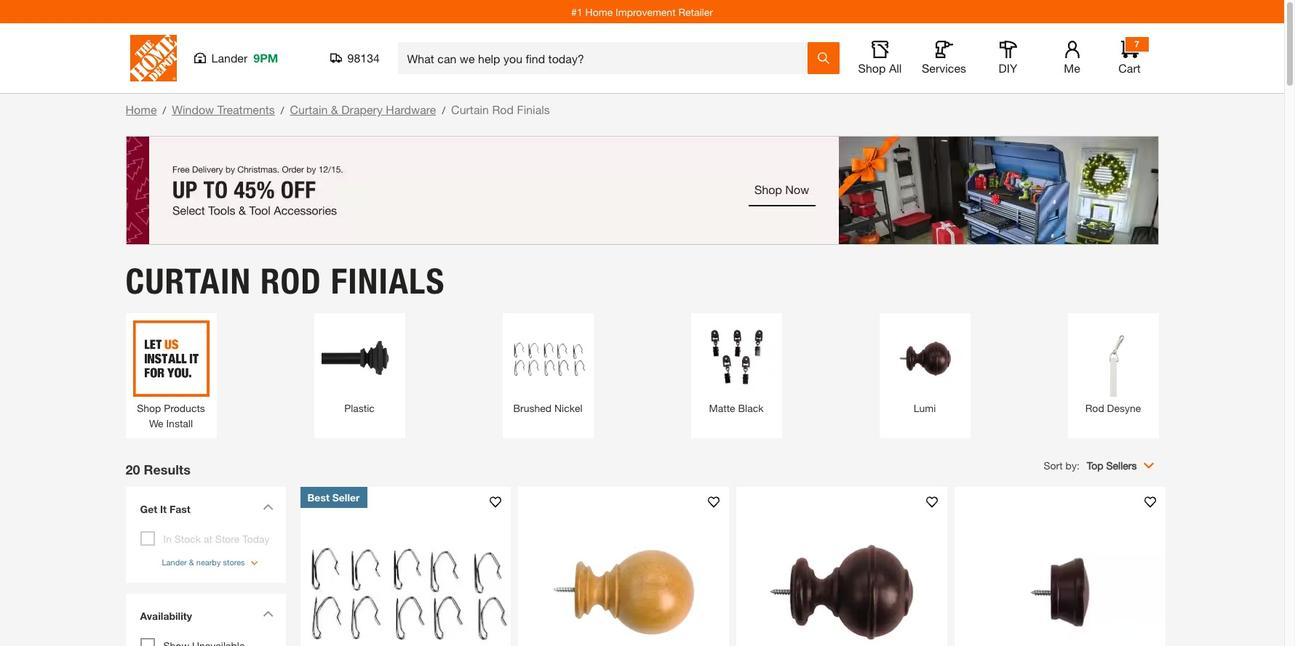 Task type: vqa. For each thing, say whether or not it's contained in the screenshot.
'at' within the Get It Fast: In Stock at Store Today button
no



Task type: describe. For each thing, give the bounding box(es) containing it.
window treatments link
[[172, 103, 275, 116]]

desyne
[[1107, 402, 1141, 414]]

matte black link
[[698, 321, 774, 416]]

shop all
[[858, 61, 902, 75]]

2 horizontal spatial curtain
[[451, 103, 489, 116]]

shop products we install link
[[133, 321, 209, 431]]

get
[[140, 503, 157, 515]]

plastic
[[344, 402, 375, 414]]

#1
[[571, 5, 583, 18]]

#1 home improvement retailer
[[571, 5, 713, 18]]

mix and match antique mahogany wood knob curtain rod finial (set of 2) image
[[737, 487, 948, 647]]

0 vertical spatial &
[[331, 103, 338, 116]]

stock
[[174, 533, 201, 545]]

me
[[1064, 61, 1080, 75]]

the home depot logo image
[[130, 35, 176, 81]]

home link
[[126, 103, 157, 116]]

7
[[1134, 39, 1139, 49]]

0 vertical spatial finials
[[517, 103, 550, 116]]

brushed nickel
[[513, 402, 582, 414]]

install
[[166, 417, 193, 430]]

0 horizontal spatial home
[[126, 103, 157, 116]]

sort
[[1044, 459, 1063, 472]]

cart
[[1118, 61, 1141, 75]]

drapery
[[341, 103, 383, 116]]

matte black image
[[698, 321, 774, 397]]

home / window treatments / curtain & drapery hardware / curtain rod finials
[[126, 103, 550, 116]]

plastic image
[[321, 321, 398, 397]]

shop for shop all
[[858, 61, 886, 75]]

cart 7
[[1118, 39, 1141, 75]]

mix and match heritage oak wood ball curtain rod finial (set of 2) image
[[518, 487, 729, 647]]

matte black
[[709, 402, 764, 414]]

diy
[[999, 61, 1017, 75]]

brushed nickel link
[[510, 321, 586, 416]]

sort by: top sellers
[[1044, 459, 1137, 472]]

lander for lander & nearby stores
[[162, 558, 187, 567]]

sponsored banner image
[[126, 136, 1159, 245]]

0 vertical spatial rod
[[492, 103, 514, 116]]

treatments
[[217, 103, 275, 116]]

stores
[[223, 558, 245, 567]]

shop products we install image
[[133, 321, 209, 397]]

fast
[[169, 503, 190, 515]]

products
[[164, 402, 205, 414]]

in
[[163, 533, 172, 545]]

availability link
[[133, 602, 278, 635]]

mix and match antique mahogany wood curtain rod finial (set of 2) image
[[955, 487, 1166, 647]]

lumi link
[[887, 321, 963, 416]]

store
[[215, 533, 240, 545]]

brushed
[[513, 402, 552, 414]]

3 / from the left
[[442, 104, 445, 116]]

shop all button
[[857, 41, 903, 76]]

rod desyne
[[1085, 402, 1141, 414]]

lander & nearby stores
[[162, 558, 245, 567]]

we
[[149, 417, 163, 430]]



Task type: locate. For each thing, give the bounding box(es) containing it.
1 vertical spatial home
[[126, 103, 157, 116]]

home
[[585, 5, 613, 18], [126, 103, 157, 116]]

best
[[307, 491, 329, 504]]

me button
[[1049, 41, 1095, 76]]

services
[[922, 61, 966, 75]]

caret icon image for availability
[[262, 611, 273, 618]]

1 horizontal spatial home
[[585, 5, 613, 18]]

0 horizontal spatial curtain
[[126, 260, 251, 302]]

98134
[[347, 51, 380, 65]]

What can we help you find today? search field
[[407, 43, 807, 73]]

matte
[[709, 402, 735, 414]]

98134 button
[[330, 51, 380, 65]]

lumi
[[914, 402, 936, 414]]

in stock at store today link
[[163, 533, 270, 545]]

shop products we install
[[137, 402, 205, 430]]

2 horizontal spatial /
[[442, 104, 445, 116]]

hardware
[[386, 103, 436, 116]]

1 horizontal spatial curtain
[[290, 103, 328, 116]]

shop
[[858, 61, 886, 75], [137, 402, 161, 414]]

sellers
[[1106, 459, 1137, 472]]

0 horizontal spatial shop
[[137, 402, 161, 414]]

/ right treatments
[[281, 104, 284, 116]]

caret icon image for get it fast
[[262, 504, 273, 510]]

curtain rod finials
[[126, 260, 445, 302]]

it
[[160, 503, 167, 515]]

1-3/8 in. heavy duty drapery pins (20-piece) image
[[300, 487, 511, 647]]

1 caret icon image from the top
[[262, 504, 273, 510]]

1 / from the left
[[163, 104, 166, 116]]

get it fast link
[[133, 494, 278, 528]]

20
[[126, 462, 140, 478]]

rod desyne link
[[1075, 321, 1151, 416]]

window
[[172, 103, 214, 116]]

2 caret icon image from the top
[[262, 611, 273, 618]]

improvement
[[616, 5, 676, 18]]

0 horizontal spatial finials
[[331, 260, 445, 302]]

rod desyne image
[[1075, 321, 1151, 397]]

nickel
[[554, 402, 582, 414]]

0 vertical spatial home
[[585, 5, 613, 18]]

today
[[242, 533, 270, 545]]

20 results
[[126, 462, 191, 478]]

lander left '9pm'
[[211, 51, 248, 65]]

finials
[[517, 103, 550, 116], [331, 260, 445, 302]]

shop for shop products we install
[[137, 402, 161, 414]]

2 horizontal spatial rod
[[1085, 402, 1104, 414]]

/ right home "link"
[[163, 104, 166, 116]]

0 vertical spatial shop
[[858, 61, 886, 75]]

curtain
[[290, 103, 328, 116], [451, 103, 489, 116], [126, 260, 251, 302]]

&
[[331, 103, 338, 116], [189, 558, 194, 567]]

get it fast
[[140, 503, 190, 515]]

shop inside shop products we install
[[137, 402, 161, 414]]

1 vertical spatial lander
[[162, 558, 187, 567]]

1 vertical spatial finials
[[331, 260, 445, 302]]

9pm
[[253, 51, 278, 65]]

shop left all
[[858, 61, 886, 75]]

seller
[[332, 491, 360, 504]]

curtain & drapery hardware link
[[290, 103, 436, 116]]

lander 9pm
[[211, 51, 278, 65]]

1 horizontal spatial shop
[[858, 61, 886, 75]]

1 horizontal spatial /
[[281, 104, 284, 116]]

caret icon image
[[262, 504, 273, 510], [262, 611, 273, 618]]

caret icon image inside get it fast link
[[262, 504, 273, 510]]

1 horizontal spatial lander
[[211, 51, 248, 65]]

black
[[738, 402, 764, 414]]

lumi image
[[887, 321, 963, 397]]

plastic link
[[321, 321, 398, 416]]

1 vertical spatial &
[[189, 558, 194, 567]]

retailer
[[678, 5, 713, 18]]

1 vertical spatial caret icon image
[[262, 611, 273, 618]]

at
[[204, 533, 212, 545]]

top
[[1087, 459, 1103, 472]]

1 vertical spatial rod
[[261, 260, 322, 302]]

1 horizontal spatial finials
[[517, 103, 550, 116]]

1 horizontal spatial &
[[331, 103, 338, 116]]

/ right hardware
[[442, 104, 445, 116]]

rod
[[492, 103, 514, 116], [261, 260, 322, 302], [1085, 402, 1104, 414]]

2 / from the left
[[281, 104, 284, 116]]

0 horizontal spatial lander
[[162, 558, 187, 567]]

0 horizontal spatial rod
[[261, 260, 322, 302]]

/
[[163, 104, 166, 116], [281, 104, 284, 116], [442, 104, 445, 116]]

brushed nickel image
[[510, 321, 586, 397]]

home right #1
[[585, 5, 613, 18]]

1 horizontal spatial rod
[[492, 103, 514, 116]]

0 horizontal spatial /
[[163, 104, 166, 116]]

caret icon image inside availability link
[[262, 611, 273, 618]]

best seller
[[307, 491, 360, 504]]

& left drapery
[[331, 103, 338, 116]]

shop inside button
[[858, 61, 886, 75]]

all
[[889, 61, 902, 75]]

lander
[[211, 51, 248, 65], [162, 558, 187, 567]]

shop up we
[[137, 402, 161, 414]]

services button
[[921, 41, 967, 76]]

in stock at store today
[[163, 533, 270, 545]]

& left nearby
[[189, 558, 194, 567]]

diy button
[[985, 41, 1031, 76]]

lander down in
[[162, 558, 187, 567]]

availability
[[140, 610, 192, 623]]

2 vertical spatial rod
[[1085, 402, 1104, 414]]

0 vertical spatial caret icon image
[[262, 504, 273, 510]]

1 vertical spatial shop
[[137, 402, 161, 414]]

nearby
[[196, 558, 221, 567]]

results
[[144, 462, 191, 478]]

lander for lander 9pm
[[211, 51, 248, 65]]

home left "window"
[[126, 103, 157, 116]]

0 vertical spatial lander
[[211, 51, 248, 65]]

0 horizontal spatial &
[[189, 558, 194, 567]]

by:
[[1066, 459, 1080, 472]]



